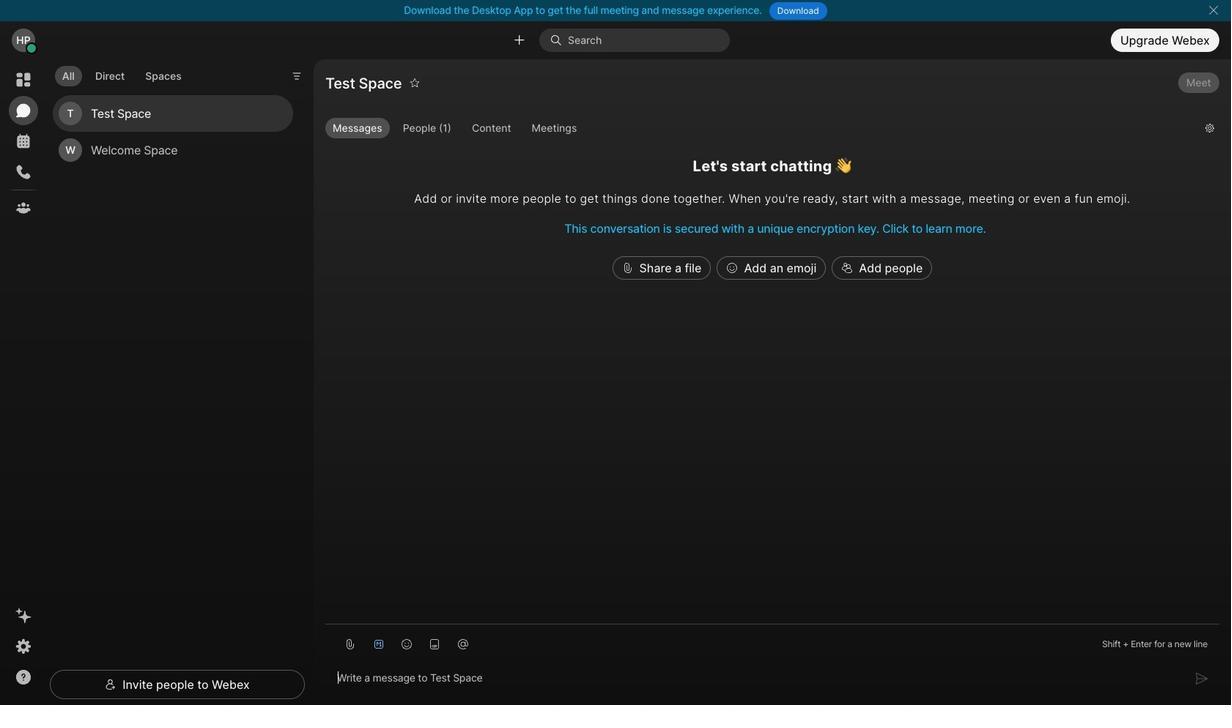 Task type: vqa. For each thing, say whether or not it's contained in the screenshot.
tab list
yes



Task type: describe. For each thing, give the bounding box(es) containing it.
cancel_16 image
[[1208, 4, 1219, 16]]



Task type: locate. For each thing, give the bounding box(es) containing it.
test space list item
[[53, 95, 293, 132]]

webex tab list
[[9, 65, 38, 223]]

welcome space list item
[[53, 132, 293, 168]]

group
[[325, 118, 1194, 141]]

tab list
[[51, 57, 193, 91]]

message composer toolbar element
[[325, 625, 1219, 659]]

navigation
[[0, 59, 47, 706]]



